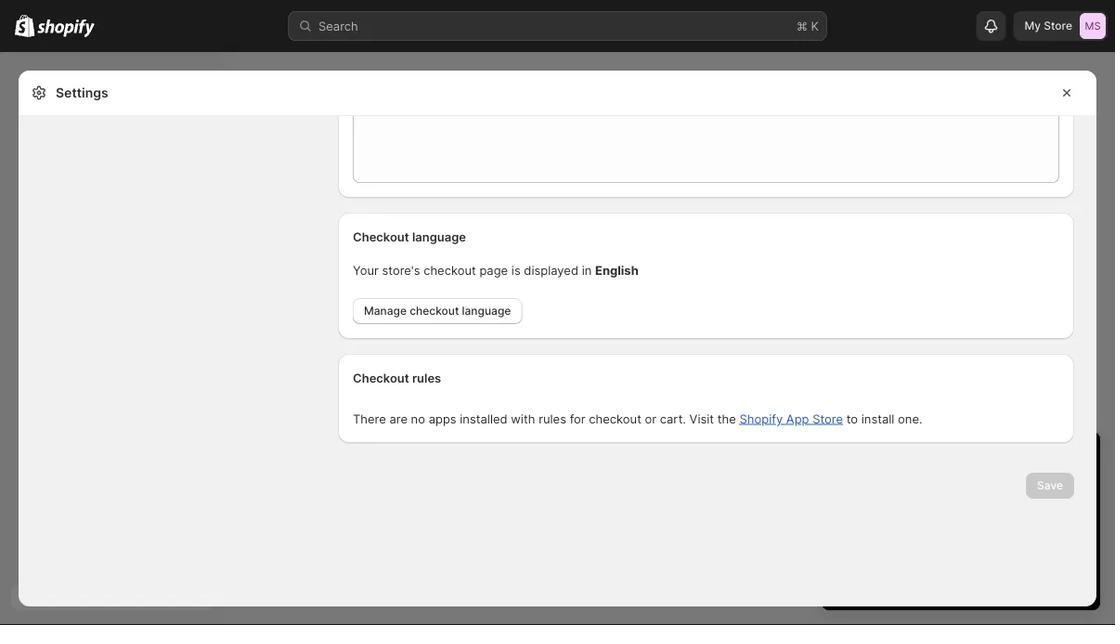 Task type: vqa. For each thing, say whether or not it's contained in the screenshot.
My Store 'ICON'
yes



Task type: locate. For each thing, give the bounding box(es) containing it.
checkout left or
[[589, 411, 642, 426]]

your
[[353, 263, 379, 277]]

None text field
[[353, 85, 1060, 183]]

0 vertical spatial language
[[412, 229, 466, 244]]

displayed
[[524, 263, 579, 277]]

language up "store's"
[[412, 229, 466, 244]]

1 checkout from the top
[[353, 229, 409, 244]]

0 vertical spatial checkout
[[424, 263, 476, 277]]

shopify image
[[15, 14, 35, 37]]

visit
[[690, 411, 714, 426]]

no
[[411, 411, 425, 426]]

manage
[[364, 304, 407, 318]]

checkout up your
[[353, 229, 409, 244]]

store left to
[[813, 411, 843, 426]]

1 vertical spatial rules
[[539, 411, 567, 426]]

with
[[511, 411, 535, 426]]

1 horizontal spatial rules
[[539, 411, 567, 426]]

1 vertical spatial checkout
[[353, 371, 409, 385]]

checkout rules
[[353, 371, 441, 385]]

is
[[512, 263, 521, 277]]

checkout right manage
[[410, 304, 459, 318]]

dialog
[[1104, 71, 1116, 625]]

1 vertical spatial store
[[813, 411, 843, 426]]

install
[[862, 411, 895, 426]]

language down the page
[[462, 304, 511, 318]]

0 vertical spatial rules
[[412, 371, 441, 385]]

checkout
[[353, 229, 409, 244], [353, 371, 409, 385]]

store
[[1044, 19, 1073, 33], [813, 411, 843, 426]]

checkout for checkout rules
[[353, 371, 409, 385]]

0 vertical spatial store
[[1044, 19, 1073, 33]]

1 vertical spatial language
[[462, 304, 511, 318]]

1 horizontal spatial store
[[1044, 19, 1073, 33]]

0 vertical spatial checkout
[[353, 229, 409, 244]]

app
[[787, 411, 810, 426]]

manage checkout language
[[364, 304, 511, 318]]

the
[[718, 411, 736, 426]]

checkout
[[424, 263, 476, 277], [410, 304, 459, 318], [589, 411, 642, 426]]

there
[[353, 411, 386, 426]]

there are no apps installed with rules for checkout or cart. visit the shopify app store to install one.
[[353, 411, 923, 426]]

cart.
[[660, 411, 686, 426]]

are
[[390, 411, 408, 426]]

0 horizontal spatial store
[[813, 411, 843, 426]]

store inside settings dialog
[[813, 411, 843, 426]]

rules
[[412, 371, 441, 385], [539, 411, 567, 426]]

one.
[[898, 411, 923, 426]]

⌘
[[797, 19, 808, 33]]

english
[[595, 263, 639, 277]]

rules left for at right
[[539, 411, 567, 426]]

2 checkout from the top
[[353, 371, 409, 385]]

store right my
[[1044, 19, 1073, 33]]

rules up no at bottom left
[[412, 371, 441, 385]]

checkout up there
[[353, 371, 409, 385]]

shopify image
[[37, 19, 95, 38]]

checkout up "manage checkout language"
[[424, 263, 476, 277]]

language
[[412, 229, 466, 244], [462, 304, 511, 318]]

settings
[[56, 85, 108, 101]]



Task type: describe. For each thing, give the bounding box(es) containing it.
0 horizontal spatial rules
[[412, 371, 441, 385]]

store's
[[382, 263, 420, 277]]

your store's checkout page is displayed in english
[[353, 263, 639, 277]]

none text field inside settings dialog
[[353, 85, 1060, 183]]

my
[[1025, 19, 1041, 33]]

installed
[[460, 411, 508, 426]]

my store image
[[1080, 13, 1106, 39]]

⌘ k
[[797, 19, 819, 33]]

for
[[570, 411, 586, 426]]

1 vertical spatial checkout
[[410, 304, 459, 318]]

search
[[319, 19, 358, 33]]

page
[[480, 263, 508, 277]]

in
[[582, 263, 592, 277]]

shopify
[[740, 411, 783, 426]]

my store
[[1025, 19, 1073, 33]]

checkout for checkout language
[[353, 229, 409, 244]]

apps
[[429, 411, 457, 426]]

manage checkout language link
[[353, 298, 522, 324]]

shopify app store link
[[740, 411, 843, 426]]

or
[[645, 411, 657, 426]]

to
[[847, 411, 858, 426]]

2 vertical spatial checkout
[[589, 411, 642, 426]]

k
[[811, 19, 819, 33]]

settings dialog
[[19, 0, 1097, 607]]

checkout language
[[353, 229, 466, 244]]



